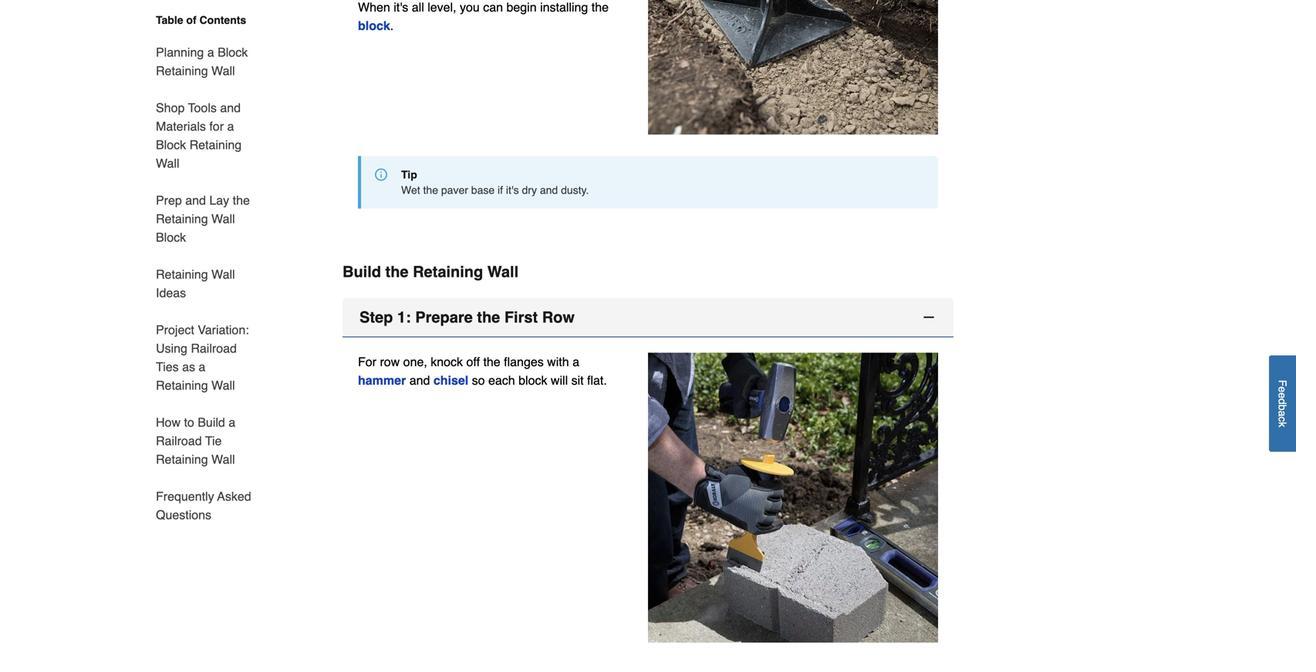 Task type: locate. For each thing, give the bounding box(es) containing it.
build up step
[[343, 263, 381, 281]]

the inside prep and lay the retaining wall block
[[233, 193, 250, 208]]

and down one,
[[410, 374, 430, 388]]

minus image
[[921, 310, 937, 325]]

a right to
[[229, 416, 236, 430]]

and right the dry
[[540, 184, 558, 196]]

block inside shop tools and materials for a block retaining wall
[[156, 138, 186, 152]]

wall down variation:
[[212, 379, 235, 393]]

block inside prep and lay the retaining wall block
[[156, 230, 186, 245]]

build up tie
[[198, 416, 225, 430]]

with
[[547, 355, 569, 369]]

1 vertical spatial block
[[156, 138, 186, 152]]

tools
[[188, 101, 217, 115]]

how
[[156, 416, 181, 430]]

planning
[[156, 45, 204, 59]]

1 vertical spatial build
[[198, 416, 225, 430]]

a right with
[[573, 355, 580, 369]]

the right wet
[[423, 184, 438, 196]]

1 vertical spatial block
[[519, 374, 548, 388]]

using
[[156, 342, 187, 356]]

retaining down prep
[[156, 212, 208, 226]]

e up d
[[1277, 387, 1289, 393]]

step
[[360, 309, 393, 327]]

block down contents
[[218, 45, 248, 59]]

railroad down variation:
[[191, 342, 237, 356]]

and inside tip wet the paver base if it's dry and dusty.
[[540, 184, 558, 196]]

dusty.
[[561, 184, 589, 196]]

wall inside the project variation: using railroad ties as a retaining wall
[[212, 379, 235, 393]]

railroad inside how to build a railroad tie retaining wall
[[156, 434, 202, 448]]

the right off
[[483, 355, 501, 369]]

frequently asked questions
[[156, 490, 251, 522]]

wall up prep
[[156, 156, 179, 171]]

block
[[218, 45, 248, 59], [156, 138, 186, 152], [156, 230, 186, 245]]

block down materials
[[156, 138, 186, 152]]

c
[[1277, 417, 1289, 422]]

a
[[207, 45, 214, 59], [227, 119, 234, 134], [573, 355, 580, 369], [199, 360, 206, 374], [1277, 411, 1289, 417], [229, 416, 236, 430]]

wall inside prep and lay the retaining wall block
[[212, 212, 235, 226]]

wall up tools
[[212, 64, 235, 78]]

it's
[[506, 184, 519, 196]]

0 vertical spatial block
[[358, 19, 390, 33]]

2 vertical spatial block
[[156, 230, 186, 245]]

wall up variation:
[[212, 267, 235, 282]]

block .
[[358, 19, 394, 33]]

build
[[343, 263, 381, 281], [198, 416, 225, 430]]

retaining inside retaining wall ideas
[[156, 267, 208, 282]]

retaining
[[156, 64, 208, 78], [190, 138, 242, 152], [156, 212, 208, 226], [413, 263, 483, 281], [156, 267, 208, 282], [156, 379, 208, 393], [156, 453, 208, 467]]

project variation: using railroad ties as a retaining wall link
[[156, 312, 253, 404]]

retaining up 'prepare'
[[413, 263, 483, 281]]

for
[[209, 119, 224, 134]]

e up b
[[1277, 393, 1289, 399]]

retaining down for
[[190, 138, 242, 152]]

project
[[156, 323, 194, 337]]

info image
[[375, 169, 387, 181]]

1 vertical spatial railroad
[[156, 434, 202, 448]]

and left lay
[[185, 193, 206, 208]]

for
[[358, 355, 377, 369]]

as
[[182, 360, 195, 374]]

and inside shop tools and materials for a block retaining wall
[[220, 101, 241, 115]]

how to build a railroad tie retaining wall link
[[156, 404, 253, 478]]

0 vertical spatial railroad
[[191, 342, 237, 356]]

railroad down to
[[156, 434, 202, 448]]

retaining down planning
[[156, 64, 208, 78]]

planning a block retaining wall link
[[156, 34, 253, 90]]

hammer
[[358, 374, 406, 388]]

1 horizontal spatial block
[[519, 374, 548, 388]]

f e e d b a c k button
[[1270, 356, 1297, 452]]

1:
[[397, 309, 411, 327]]

shop
[[156, 101, 185, 115]]

planning a block retaining wall
[[156, 45, 248, 78]]

the
[[423, 184, 438, 196], [233, 193, 250, 208], [386, 263, 409, 281], [477, 309, 500, 327], [483, 355, 501, 369]]

prepare
[[415, 309, 473, 327]]

retaining inside the project variation: using railroad ties as a retaining wall
[[156, 379, 208, 393]]

step 1: prepare the first row
[[360, 309, 575, 327]]

retaining wall ideas link
[[156, 256, 253, 312]]

wall down tie
[[212, 453, 235, 467]]

e
[[1277, 387, 1289, 393], [1277, 393, 1289, 399]]

a right as
[[199, 360, 206, 374]]

and up for
[[220, 101, 241, 115]]

asked
[[217, 490, 251, 504]]

0 horizontal spatial build
[[198, 416, 225, 430]]

block down prep
[[156, 230, 186, 245]]

and
[[220, 101, 241, 115], [540, 184, 558, 196], [185, 193, 206, 208], [410, 374, 430, 388]]

the left first
[[477, 309, 500, 327]]

shop tools and materials for a block retaining wall link
[[156, 90, 253, 182]]

railroad inside the project variation: using railroad ties as a retaining wall
[[191, 342, 237, 356]]

the right lay
[[233, 193, 250, 208]]

wall inside shop tools and materials for a block retaining wall
[[156, 156, 179, 171]]

0 vertical spatial block
[[218, 45, 248, 59]]

wall down lay
[[212, 212, 235, 226]]

table of contents
[[156, 14, 246, 26]]

0 horizontal spatial block
[[358, 19, 390, 33]]

block
[[358, 19, 390, 33], [519, 374, 548, 388]]

a inside shop tools and materials for a block retaining wall
[[227, 119, 234, 134]]

wall inside planning a block retaining wall
[[212, 64, 235, 78]]

retaining up ideas
[[156, 267, 208, 282]]

wall inside retaining wall ideas
[[212, 267, 235, 282]]

block link
[[358, 19, 390, 33]]

retaining down tie
[[156, 453, 208, 467]]

0 vertical spatial build
[[343, 263, 381, 281]]

railroad
[[191, 342, 237, 356], [156, 434, 202, 448]]

table
[[156, 14, 183, 26]]

a right for
[[227, 119, 234, 134]]

b
[[1277, 405, 1289, 411]]

each
[[489, 374, 515, 388]]

a up k
[[1277, 411, 1289, 417]]

and inside prep and lay the retaining wall block
[[185, 193, 206, 208]]

wall
[[212, 64, 235, 78], [156, 156, 179, 171], [212, 212, 235, 226], [488, 263, 519, 281], [212, 267, 235, 282], [212, 379, 235, 393], [212, 453, 235, 467]]

f e e d b a c k
[[1277, 380, 1289, 428]]

retaining down as
[[156, 379, 208, 393]]

knock
[[431, 355, 463, 369]]

for row one, knock off the flanges with a hammer and chisel so each block will sit flat.
[[358, 355, 607, 388]]

block for prep and lay the retaining wall block
[[156, 230, 186, 245]]

and inside the for row one, knock off the flanges with a hammer and chisel so each block will sit flat.
[[410, 374, 430, 388]]

wall up first
[[488, 263, 519, 281]]

a right planning
[[207, 45, 214, 59]]



Task type: vqa. For each thing, say whether or not it's contained in the screenshot.
Block corresponding to Prep and Lay the Retaining Wall Block
yes



Task type: describe. For each thing, give the bounding box(es) containing it.
build inside how to build a railroad tie retaining wall
[[198, 416, 225, 430]]

flat.
[[587, 374, 607, 388]]

retaining inside how to build a railroad tie retaining wall
[[156, 453, 208, 467]]

contents
[[200, 14, 246, 26]]

if
[[498, 184, 503, 196]]

table of contents element
[[137, 12, 253, 525]]

row
[[542, 309, 575, 327]]

sit
[[572, 374, 584, 388]]

step 1: prepare the first row button
[[343, 298, 954, 338]]

project variation: using railroad ties as a retaining wall
[[156, 323, 249, 393]]

retaining inside planning a block retaining wall
[[156, 64, 208, 78]]

.
[[390, 19, 394, 33]]

retaining inside shop tools and materials for a block retaining wall
[[190, 138, 242, 152]]

retaining wall ideas
[[156, 267, 235, 300]]

first
[[505, 309, 538, 327]]

d
[[1277, 399, 1289, 405]]

a inside the for row one, knock off the flanges with a hammer and chisel so each block will sit flat.
[[573, 355, 580, 369]]

tip
[[401, 169, 417, 181]]

row
[[380, 355, 400, 369]]

will
[[551, 374, 568, 388]]

the inside the for row one, knock off the flanges with a hammer and chisel so each block will sit flat.
[[483, 355, 501, 369]]

variation:
[[198, 323, 249, 337]]

chisel
[[434, 374, 469, 388]]

wet
[[401, 184, 420, 196]]

the inside button
[[477, 309, 500, 327]]

a inside the project variation: using railroad ties as a retaining wall
[[199, 360, 206, 374]]

a person using a mini-sledge and a yellow chisel to knock the lip off of the back of a wall block. image
[[648, 353, 938, 643]]

block inside the for row one, knock off the flanges with a hammer and chisel so each block will sit flat.
[[519, 374, 548, 388]]

so
[[472, 374, 485, 388]]

shop tools and materials for a block retaining wall
[[156, 101, 242, 171]]

retaining inside prep and lay the retaining wall block
[[156, 212, 208, 226]]

the up 1:
[[386, 263, 409, 281]]

prep and lay the retaining wall block
[[156, 193, 250, 245]]

questions
[[156, 508, 211, 522]]

prep
[[156, 193, 182, 208]]

block inside planning a block retaining wall
[[218, 45, 248, 59]]

materials
[[156, 119, 206, 134]]

off
[[467, 355, 480, 369]]

flanges
[[504, 355, 544, 369]]

a inside button
[[1277, 411, 1289, 417]]

1 e from the top
[[1277, 387, 1289, 393]]

prep and lay the retaining wall block link
[[156, 182, 253, 256]]

wall inside how to build a railroad tie retaining wall
[[212, 453, 235, 467]]

dry
[[522, 184, 537, 196]]

chisel link
[[434, 374, 469, 388]]

ties
[[156, 360, 179, 374]]

a inside how to build a railroad tie retaining wall
[[229, 416, 236, 430]]

k
[[1277, 422, 1289, 428]]

tip wet the paver base if it's dry and dusty.
[[401, 169, 589, 196]]

build the retaining wall
[[343, 263, 519, 281]]

block for shop tools and materials for a block retaining wall
[[156, 138, 186, 152]]

one,
[[403, 355, 427, 369]]

2 e from the top
[[1277, 393, 1289, 399]]

1 horizontal spatial build
[[343, 263, 381, 281]]

tie
[[205, 434, 222, 448]]

f
[[1277, 380, 1289, 387]]

base
[[471, 184, 495, 196]]

to
[[184, 416, 194, 430]]

a close up of a hand tamper compacting the wall block gravel base. image
[[648, 0, 938, 135]]

paver
[[441, 184, 468, 196]]

of
[[186, 14, 197, 26]]

how to build a railroad tie retaining wall
[[156, 416, 236, 467]]

the inside tip wet the paver base if it's dry and dusty.
[[423, 184, 438, 196]]

lay
[[209, 193, 229, 208]]

ideas
[[156, 286, 186, 300]]

frequently
[[156, 490, 214, 504]]

hammer link
[[358, 374, 406, 388]]

frequently asked questions link
[[156, 478, 253, 525]]

a inside planning a block retaining wall
[[207, 45, 214, 59]]



